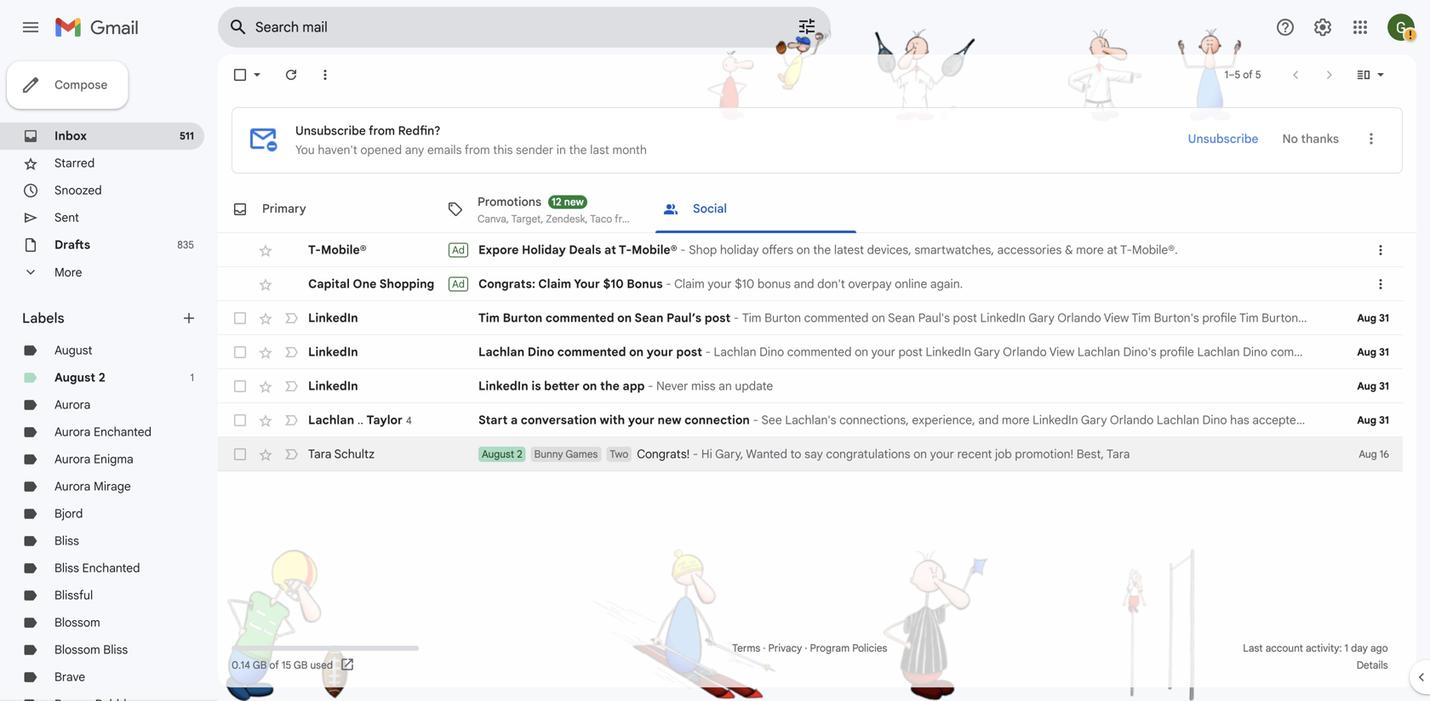 Task type: describe. For each thing, give the bounding box(es) containing it.
has
[[1230, 413, 1249, 428]]

main content containing unsubscribe from redfin?
[[218, 54, 1430, 688]]

70 ͏ from the left
[[984, 379, 987, 394]]

87 ͏ from the left
[[1036, 379, 1039, 394]]

1 – 5 of 5
[[1225, 69, 1261, 81]]

snoozed link
[[54, 183, 102, 198]]

39 ͏ from the left
[[889, 379, 892, 394]]

wi
[[1421, 345, 1430, 360]]

65 ͏ from the left
[[968, 379, 971, 394]]

1 at from the left
[[604, 243, 616, 257]]

linkedin is better on the app - never miss an update ͏ ͏ ͏ ͏ ͏ ͏ ͏ ͏ ͏ ͏ ͏ ͏ ͏ ͏ ͏ ͏ ͏ ͏ ͏ ͏ ͏ ͏ ͏ ͏ ͏ ͏ ͏ ͏ ͏ ͏ ͏ ͏ ͏ ͏ ͏ ͏ ͏ ͏ ͏ ͏ ͏ ͏ ͏ ͏ ͏ ͏ ͏ ͏ ͏ ͏ ͏ ͏ ͏ ͏ ͏ ͏ ͏ ͏ ͏ ͏ ͏ ͏ ͏ ͏ ͏ ͏ ͏ ͏ ͏ ͏ ͏ ͏ ͏ ͏ ͏ ͏ ͏ ͏ ͏ ͏ ͏ ͏ ͏ ͏ ͏ ͏ ͏ ͏ ͏ ͏
[[478, 379, 1048, 394]]

lachlan up an
[[714, 345, 756, 360]]

tim burton commented on sean paul's post - tim burton commented on sean paul's post linkedin gary orlando view tim burton's profile tim burton commented on sean pau
[[478, 311, 1430, 326]]

lachlan dino commented on your post - lachlan dino commented on your post linkedin gary orlando view lachlan dino's profile lachlan dino commented on your post "i wi
[[478, 345, 1430, 360]]

offers
[[762, 243, 793, 257]]

0 horizontal spatial orlando
[[1003, 345, 1047, 360]]

inbox tip region
[[232, 107, 1403, 174]]

lachlan left ..
[[308, 413, 354, 428]]

pau
[[1415, 311, 1430, 326]]

58 ͏ from the left
[[947, 379, 950, 394]]

new inside tab
[[564, 196, 584, 209]]

42 ͏ from the left
[[898, 379, 901, 394]]

smartwatches,
[[915, 243, 994, 257]]

- left see at right
[[753, 413, 758, 428]]

in
[[557, 143, 566, 157]]

invitation.
[[1334, 413, 1386, 428]]

2 at from the left
[[1107, 243, 1118, 257]]

shop
[[689, 243, 717, 257]]

august 2 inside row
[[482, 448, 522, 461]]

13 ͏ from the left
[[810, 379, 813, 394]]

capital one shopping
[[308, 277, 434, 292]]

aurora enchanted link
[[54, 425, 152, 440]]

program
[[810, 642, 850, 655]]

holiday
[[522, 243, 566, 257]]

5 ͏ from the left
[[785, 379, 788, 394]]

77 ͏ from the left
[[1005, 379, 1008, 394]]

3 row from the top
[[218, 301, 1430, 335]]

50 ͏ from the left
[[923, 379, 926, 394]]

38 ͏ from the left
[[886, 379, 889, 394]]

1 mobile® from the left
[[321, 243, 367, 257]]

paul's
[[918, 311, 950, 326]]

62 ͏ from the left
[[959, 379, 962, 394]]

your
[[574, 277, 600, 292]]

88 ͏ from the left
[[1039, 379, 1042, 394]]

0.14 gb of 15 gb used
[[232, 659, 333, 672]]

12
[[552, 196, 561, 209]]

54 ͏ from the left
[[935, 379, 938, 394]]

2 horizontal spatial gary
[[1081, 413, 1107, 428]]

app
[[623, 379, 645, 394]]

84 ͏ from the left
[[1026, 379, 1029, 394]]

2 tim from the left
[[742, 311, 761, 326]]

august link
[[54, 343, 92, 358]]

2 mobile® from the left
[[632, 243, 677, 257]]

80 ͏ from the left
[[1014, 379, 1017, 394]]

mirage
[[94, 479, 131, 494]]

75 ͏ from the left
[[999, 379, 1002, 394]]

terms link
[[732, 642, 760, 655]]

45 ͏ from the left
[[907, 379, 910, 394]]

terms
[[732, 642, 760, 655]]

12 new
[[552, 196, 584, 209]]

2 vertical spatial bliss
[[103, 643, 128, 658]]

40 ͏ from the left
[[892, 379, 895, 394]]

35 ͏ from the left
[[877, 379, 880, 394]]

bliss link
[[54, 534, 79, 549]]

lachlan down congrats:
[[478, 345, 525, 360]]

post left "i
[[1382, 345, 1406, 360]]

aurora for aurora enchanted
[[54, 425, 91, 440]]

row containing lachlan
[[218, 403, 1430, 438]]

latest
[[834, 243, 864, 257]]

drafts link
[[54, 237, 90, 252]]

0 horizontal spatial profile
[[1160, 345, 1194, 360]]

recent
[[957, 447, 992, 462]]

2 $10 from the left
[[735, 277, 754, 292]]

aurora mirage
[[54, 479, 131, 494]]

11 ͏ from the left
[[804, 379, 807, 394]]

brave link
[[54, 670, 85, 685]]

your left recent
[[930, 447, 954, 462]]

55 ͏ from the left
[[938, 379, 941, 394]]

aurora enchanted
[[54, 425, 152, 440]]

46 ͏ from the left
[[910, 379, 913, 394]]

your right the accepted
[[1306, 413, 1331, 428]]

15
[[282, 659, 291, 672]]

9 ͏ from the left
[[798, 379, 801, 394]]

dino up has
[[1243, 345, 1268, 360]]

43 ͏ from the left
[[901, 379, 904, 394]]

starred link
[[54, 156, 95, 171]]

terms · privacy · program policies
[[732, 642, 887, 655]]

an
[[719, 379, 732, 394]]

0 vertical spatial more
[[1076, 243, 1104, 257]]

is
[[531, 379, 541, 394]]

let's
[[1389, 413, 1415, 428]]

lachlan left dino's
[[1078, 345, 1120, 360]]

1 for 1 – 5 of 5
[[1225, 69, 1228, 81]]

row containing tara schultz
[[218, 438, 1403, 472]]

1 5 from the left
[[1235, 69, 1240, 81]]

taylor
[[367, 413, 403, 428]]

inbox
[[54, 129, 87, 143]]

games
[[566, 448, 598, 461]]

main menu image
[[20, 17, 41, 37]]

aurora for aurora link
[[54, 398, 91, 412]]

august 2 link
[[54, 370, 105, 385]]

row containing t-mobile®
[[218, 233, 1403, 267]]

capital
[[308, 277, 350, 292]]

aurora link
[[54, 398, 91, 412]]

shopping
[[379, 277, 434, 292]]

lachlan left has
[[1157, 413, 1199, 428]]

experience,
[[912, 413, 975, 428]]

51 ͏ from the left
[[926, 379, 929, 394]]

1 horizontal spatial profile
[[1202, 311, 1237, 326]]

85 ͏ from the left
[[1029, 379, 1032, 394]]

15 ͏ from the left
[[816, 379, 819, 394]]

aug 31 for lachlan dino commented on your post - lachlan dino commented on your post linkedin gary orlando view lachlan dino's profile lachlan dino commented on your post "i wi
[[1357, 346, 1389, 359]]

- up miss
[[705, 345, 711, 360]]

any
[[405, 143, 424, 157]]

bunny
[[534, 448, 563, 461]]

primary tab
[[218, 186, 432, 233]]

29 ͏ from the left
[[859, 379, 862, 394]]

1 vertical spatial more
[[1002, 413, 1030, 428]]

8 ͏ from the left
[[795, 379, 798, 394]]

labels
[[22, 310, 64, 327]]

labels heading
[[22, 310, 180, 327]]

sta
[[1418, 413, 1430, 428]]

Search mail text field
[[255, 19, 749, 36]]

4 row from the top
[[218, 335, 1430, 369]]

more button
[[0, 259, 204, 286]]

1 horizontal spatial orlando
[[1057, 311, 1101, 326]]

0 vertical spatial gary
[[1029, 311, 1055, 326]]

1 vertical spatial of
[[269, 659, 279, 672]]

- right app
[[648, 379, 653, 394]]

your up never
[[647, 345, 673, 360]]

2 ͏ from the left
[[776, 379, 779, 394]]

post down 'paul's'
[[676, 345, 702, 360]]

follow link to manage storage image
[[340, 657, 357, 674]]

20 ͏ from the left
[[831, 379, 834, 394]]

promotions, 12 new messages, tab
[[433, 186, 648, 233]]

6 ͏ from the left
[[788, 379, 791, 394]]

to
[[790, 447, 801, 462]]

- left shop
[[680, 243, 686, 257]]

compose
[[54, 77, 108, 92]]

67 ͏ from the left
[[975, 379, 978, 394]]

bonus
[[757, 277, 791, 292]]

aug 31 for linkedin is better on the app - never miss an update ͏ ͏ ͏ ͏ ͏ ͏ ͏ ͏ ͏ ͏ ͏ ͏ ͏ ͏ ͏ ͏ ͏ ͏ ͏ ͏ ͏ ͏ ͏ ͏ ͏ ͏ ͏ ͏ ͏ ͏ ͏ ͏ ͏ ͏ ͏ ͏ ͏ ͏ ͏ ͏ ͏ ͏ ͏ ͏ ͏ ͏ ͏ ͏ ͏ ͏ ͏ ͏ ͏ ͏ ͏ ͏ ͏ ͏ ͏ ͏ ͏ ͏ ͏ ͏ ͏ ͏ ͏ ͏ ͏ ͏ ͏ ͏ ͏ ͏ ͏ ͏ ͏ ͏ ͏ ͏ ͏ ͏ ͏ ͏ ͏ ͏ ͏ ͏ ͏ ͏
[[1357, 380, 1389, 393]]

2 horizontal spatial the
[[813, 243, 831, 257]]

aurora mirage link
[[54, 479, 131, 494]]

16
[[1380, 448, 1389, 461]]

promotion!
[[1015, 447, 1074, 462]]

5 row from the top
[[218, 369, 1403, 403]]

27 ͏ from the left
[[852, 379, 856, 394]]

sent
[[54, 210, 79, 225]]

14 ͏ from the left
[[813, 379, 816, 394]]

10 ͏ from the left
[[801, 379, 804, 394]]

aug left 16
[[1359, 448, 1377, 461]]

56 ͏ from the left
[[941, 379, 944, 394]]

ad for congrats:
[[452, 278, 465, 291]]

61 ͏ from the left
[[956, 379, 959, 394]]

24 ͏ from the left
[[843, 379, 846, 394]]

aurora for aurora enigma
[[54, 452, 91, 467]]

bliss enchanted link
[[54, 561, 140, 576]]

16 ͏ from the left
[[819, 379, 822, 394]]

83 ͏ from the left
[[1023, 379, 1026, 394]]

1 gb from the left
[[253, 659, 267, 672]]

update
[[735, 379, 773, 394]]

primary
[[262, 201, 306, 216]]

69 ͏ from the left
[[981, 379, 984, 394]]

- right bonus
[[666, 277, 671, 292]]

your right with
[[628, 413, 655, 428]]

31 for tim burton commented on sean paul's post - tim burton commented on sean paul's post linkedin gary orlando view tim burton's profile tim burton commented on sean pau
[[1379, 312, 1389, 325]]

miss
[[691, 379, 716, 394]]

71 ͏ from the left
[[987, 379, 990, 394]]

81 ͏ from the left
[[1017, 379, 1020, 394]]

23 ͏ from the left
[[840, 379, 843, 394]]

49 ͏ from the left
[[920, 379, 923, 394]]

7 ͏ from the left
[[791, 379, 795, 394]]

1 $10 from the left
[[603, 277, 624, 292]]

2 horizontal spatial orlando
[[1110, 413, 1154, 428]]

connection
[[684, 413, 750, 428]]

0.14
[[232, 659, 250, 672]]

schultz
[[334, 447, 375, 462]]

aug for never miss an update ͏ ͏ ͏ ͏ ͏ ͏ ͏ ͏ ͏ ͏ ͏ ͏ ͏ ͏ ͏ ͏ ͏ ͏ ͏ ͏ ͏ ͏ ͏ ͏ ͏ ͏ ͏ ͏ ͏ ͏ ͏ ͏ ͏ ͏ ͏ ͏ ͏ ͏ ͏ ͏ ͏ ͏ ͏ ͏ ͏ ͏ ͏ ͏ ͏ ͏ ͏ ͏ ͏ ͏ ͏ ͏ ͏ ͏ ͏ ͏ ͏ ͏ ͏ ͏ ͏ ͏ ͏ ͏ ͏ ͏ ͏ ͏ ͏ ͏ ͏ ͏ ͏ ͏ ͏ ͏ ͏ ͏ ͏ ͏ ͏ ͏ ͏ ͏ ͏ ͏
[[1357, 380, 1377, 393]]

your left "i
[[1355, 345, 1379, 360]]

congrats:
[[478, 277, 535, 292]]

blossom for blossom bliss
[[54, 643, 100, 658]]

blissful
[[54, 588, 93, 603]]

start
[[478, 413, 508, 428]]

t-mobile®
[[308, 243, 367, 257]]

72 ͏ from the left
[[990, 379, 993, 394]]

4 ͏ from the left
[[782, 379, 785, 394]]

64 ͏ from the left
[[965, 379, 968, 394]]

1 horizontal spatial view
[[1104, 311, 1129, 326]]

search mail image
[[223, 12, 254, 43]]

37 ͏ from the left
[[883, 379, 886, 394]]

congrats: claim your $10 bonus - claim your $10 bonus and don't overpay online again.
[[478, 277, 963, 292]]

sent link
[[54, 210, 79, 225]]

brave
[[54, 670, 85, 685]]

89 ͏ from the left
[[1042, 379, 1045, 394]]

redfin?
[[398, 123, 441, 138]]

you
[[295, 143, 315, 157]]

36 ͏ from the left
[[880, 379, 883, 394]]

31 for linkedin is better on the app - never miss an update ͏ ͏ ͏ ͏ ͏ ͏ ͏ ͏ ͏ ͏ ͏ ͏ ͏ ͏ ͏ ͏ ͏ ͏ ͏ ͏ ͏ ͏ ͏ ͏ ͏ ͏ ͏ ͏ ͏ ͏ ͏ ͏ ͏ ͏ ͏ ͏ ͏ ͏ ͏ ͏ ͏ ͏ ͏ ͏ ͏ ͏ ͏ ͏ ͏ ͏ ͏ ͏ ͏ ͏ ͏ ͏ ͏ ͏ ͏ ͏ ͏ ͏ ͏ ͏ ͏ ͏ ͏ ͏ ͏ ͏ ͏ ͏ ͏ ͏ ͏ ͏ ͏ ͏ ͏ ͏ ͏ ͏ ͏ ͏ ͏ ͏ ͏ ͏ ͏ ͏
[[1379, 380, 1389, 393]]

say
[[804, 447, 823, 462]]

drafts
[[54, 237, 90, 252]]

33 ͏ from the left
[[871, 379, 874, 394]]

18 ͏ from the left
[[825, 379, 828, 394]]

1 horizontal spatial new
[[658, 413, 681, 428]]

28 ͏ from the left
[[856, 379, 859, 394]]



Task type: vqa. For each thing, say whether or not it's contained in the screenshot.
Advanced search 'popup button'
no



Task type: locate. For each thing, give the bounding box(es) containing it.
toggle split pane mode image
[[1355, 66, 1372, 83]]

august down the august link
[[54, 370, 95, 385]]

0 vertical spatial 1
[[1225, 69, 1228, 81]]

34 ͏ from the left
[[874, 379, 877, 394]]

post right paul's
[[953, 311, 977, 326]]

2 up aurora enchanted link
[[98, 370, 105, 385]]

aurora enigma link
[[54, 452, 133, 467]]

86 ͏ from the left
[[1032, 379, 1036, 394]]

4 tim from the left
[[1239, 311, 1259, 326]]

aug 31
[[1357, 312, 1389, 325], [1357, 346, 1389, 359], [1357, 380, 1389, 393], [1357, 414, 1389, 427]]

orlando
[[1057, 311, 1101, 326], [1003, 345, 1047, 360], [1110, 413, 1154, 428]]

aug 16
[[1359, 448, 1389, 461]]

0 horizontal spatial 1
[[190, 372, 194, 384]]

bonus
[[627, 277, 663, 292]]

76 ͏ from the left
[[1002, 379, 1005, 394]]

tim down bonus
[[742, 311, 761, 326]]

2 gb from the left
[[294, 659, 308, 672]]

and
[[794, 277, 814, 292], [978, 413, 999, 428]]

0 horizontal spatial more
[[1002, 413, 1030, 428]]

again.
[[930, 277, 963, 292]]

at right deals
[[604, 243, 616, 257]]

blossom down blissful link
[[54, 615, 100, 630]]

the inside unsubscribe from redfin? you haven't opened any emails from this sender in the last month
[[569, 143, 587, 157]]

None checkbox
[[232, 66, 249, 83], [232, 344, 249, 361], [232, 378, 249, 395], [232, 446, 249, 463], [232, 66, 249, 83], [232, 344, 249, 361], [232, 378, 249, 395], [232, 446, 249, 463]]

0 horizontal spatial gary
[[974, 345, 1000, 360]]

0 horizontal spatial of
[[269, 659, 279, 672]]

1 vertical spatial from
[[465, 143, 490, 157]]

74 ͏ from the left
[[996, 379, 999, 394]]

1 vertical spatial profile
[[1160, 345, 1194, 360]]

1 horizontal spatial gb
[[294, 659, 308, 672]]

footer inside main content
[[218, 640, 1403, 674]]

2 horizontal spatial sean
[[1385, 311, 1412, 326]]

None search field
[[218, 7, 831, 48]]

25 ͏ from the left
[[846, 379, 849, 394]]

4 aurora from the top
[[54, 479, 91, 494]]

1 vertical spatial and
[[978, 413, 999, 428]]

53 ͏ from the left
[[932, 379, 935, 394]]

more image
[[317, 66, 334, 83]]

promotions
[[478, 195, 541, 209]]

sender
[[516, 143, 553, 157]]

gmail image
[[54, 10, 147, 44]]

day
[[1351, 642, 1368, 655]]

blossom link
[[54, 615, 100, 630]]

2 inside labels navigation
[[98, 370, 105, 385]]

0 vertical spatial of
[[1243, 69, 1253, 81]]

ad left expore
[[452, 244, 465, 257]]

aug left "pau"
[[1357, 312, 1377, 325]]

2 burton from the left
[[764, 311, 801, 326]]

1 horizontal spatial more
[[1076, 243, 1104, 257]]

1 tara from the left
[[308, 447, 332, 462]]

2 vertical spatial orlando
[[1110, 413, 1154, 428]]

congrats! - hi gary, wanted to say congratulations on your recent job promotion! best, tara
[[637, 447, 1130, 462]]

0 horizontal spatial gb
[[253, 659, 267, 672]]

aurora enigma
[[54, 452, 133, 467]]

more up job
[[1002, 413, 1030, 428]]

52 ͏ from the left
[[929, 379, 932, 394]]

tara schultz
[[308, 447, 375, 462]]

44 ͏ from the left
[[904, 379, 907, 394]]

gary,
[[715, 447, 743, 462]]

more
[[1076, 243, 1104, 257], [1002, 413, 1030, 428]]

enchanted for aurora enchanted
[[94, 425, 152, 440]]

1 vertical spatial new
[[658, 413, 681, 428]]

1 horizontal spatial burton
[[764, 311, 801, 326]]

post down paul's
[[898, 345, 923, 360]]

3 tim from the left
[[1132, 311, 1151, 326]]

from up opened
[[369, 123, 395, 138]]

0 vertical spatial profile
[[1202, 311, 1237, 326]]

aug for tim burton commented on sean paul's post linkedin gary orlando view tim burton's profile tim burton commented on sean pau
[[1357, 312, 1377, 325]]

august down 'start'
[[482, 448, 514, 461]]

footer
[[218, 640, 1403, 674]]

sean left "pau"
[[1385, 311, 1412, 326]]

1 horizontal spatial t-
[[619, 243, 632, 257]]

gary up best,
[[1081, 413, 1107, 428]]

1 horizontal spatial 5
[[1255, 69, 1261, 81]]

gb right '15' at left bottom
[[294, 659, 308, 672]]

view up dino's
[[1104, 311, 1129, 326]]

emails
[[427, 143, 462, 157]]

and left don't
[[794, 277, 814, 292]]

5 up unsubscribe button
[[1235, 69, 1240, 81]]

program policies link
[[810, 642, 887, 655]]

aurora down aurora link
[[54, 425, 91, 440]]

mobile® up bonus
[[632, 243, 677, 257]]

blossom down blossom link on the left bottom of the page
[[54, 643, 100, 658]]

2 sean from the left
[[888, 311, 915, 326]]

policies
[[852, 642, 887, 655]]

unsubscribe
[[295, 123, 366, 138], [1188, 131, 1259, 146]]

2 5 from the left
[[1255, 69, 1261, 81]]

0 horizontal spatial $10
[[603, 277, 624, 292]]

enchanted up blissful link
[[82, 561, 140, 576]]

3 aug 31 from the top
[[1357, 380, 1389, 393]]

sean left paul's
[[888, 311, 915, 326]]

mobile®.
[[1132, 243, 1178, 257]]

1 inside last account activity: 1 day ago details
[[1345, 642, 1348, 655]]

blossom for blossom link on the left bottom of the page
[[54, 615, 100, 630]]

unsubscribe inside unsubscribe from redfin? you haven't opened any emails from this sender in the last month
[[295, 123, 366, 138]]

· right privacy 'link'
[[805, 642, 807, 655]]

2 ad from the top
[[452, 278, 465, 291]]

aurora down august 2 link
[[54, 398, 91, 412]]

31 for start a conversation with your new connection - see lachlan's connections, experience, and more linkedin gary orlando lachlan dino has accepted your invitation. let's sta
[[1379, 414, 1389, 427]]

sean down bonus
[[634, 311, 663, 326]]

None checkbox
[[232, 310, 249, 327], [232, 412, 249, 429], [232, 310, 249, 327], [232, 412, 249, 429]]

bliss for bliss enchanted
[[54, 561, 79, 576]]

this
[[493, 143, 513, 157]]

blissful link
[[54, 588, 93, 603]]

0 vertical spatial august 2
[[54, 370, 105, 385]]

social
[[693, 201, 727, 216]]

68 ͏ from the left
[[978, 379, 981, 394]]

more
[[54, 265, 82, 280]]

enchanted for bliss enchanted
[[82, 561, 140, 576]]

august up august 2 link
[[54, 343, 92, 358]]

17 ͏ from the left
[[822, 379, 825, 394]]

90 ͏ from the left
[[1045, 379, 1048, 394]]

mobile® up capital
[[321, 243, 367, 257]]

0 horizontal spatial unsubscribe
[[295, 123, 366, 138]]

1 horizontal spatial mobile®
[[632, 243, 677, 257]]

tara left schultz
[[308, 447, 332, 462]]

31 left "i
[[1379, 346, 1389, 359]]

0 horizontal spatial the
[[569, 143, 587, 157]]

1 aurora from the top
[[54, 398, 91, 412]]

dino left has
[[1202, 413, 1227, 428]]

1 horizontal spatial and
[[978, 413, 999, 428]]

row containing capital one shopping
[[218, 267, 1403, 301]]

31 up 16
[[1379, 414, 1389, 427]]

aug 31 up aug 16
[[1357, 414, 1389, 427]]

tim right burton's
[[1239, 311, 1259, 326]]

aug 31 for start a conversation with your new connection - see lachlan's connections, experience, and more linkedin gary orlando lachlan dino has accepted your invitation. let's sta
[[1357, 414, 1389, 427]]

- down congrats: claim your $10 bonus - claim your $10 bonus and don't overpay online again.
[[734, 311, 739, 326]]

0 horizontal spatial august 2
[[54, 370, 105, 385]]

1 vertical spatial orlando
[[1003, 345, 1047, 360]]

1 vertical spatial the
[[813, 243, 831, 257]]

1 vertical spatial 1
[[190, 372, 194, 384]]

2 horizontal spatial burton
[[1262, 311, 1298, 326]]

profile down burton's
[[1160, 345, 1194, 360]]

1 vertical spatial bliss
[[54, 561, 79, 576]]

view
[[1104, 311, 1129, 326], [1049, 345, 1075, 360]]

lachlan .. taylor 4
[[308, 413, 412, 428]]

1
[[1225, 69, 1228, 81], [190, 372, 194, 384], [1345, 642, 1348, 655]]

66 ͏ from the left
[[971, 379, 975, 394]]

conversation
[[521, 413, 597, 428]]

0 horizontal spatial 2
[[98, 370, 105, 385]]

0 vertical spatial and
[[794, 277, 814, 292]]

online
[[895, 277, 927, 292]]

0 vertical spatial orlando
[[1057, 311, 1101, 326]]

dino up is at the bottom left of the page
[[528, 345, 554, 360]]

73 ͏ from the left
[[993, 379, 996, 394]]

bliss
[[54, 534, 79, 549], [54, 561, 79, 576], [103, 643, 128, 658]]

enchanted up enigma on the bottom left
[[94, 425, 152, 440]]

august 2
[[54, 370, 105, 385], [482, 448, 522, 461]]

63 ͏ from the left
[[962, 379, 965, 394]]

0 horizontal spatial ·
[[763, 642, 766, 655]]

1 sean from the left
[[634, 311, 663, 326]]

31 left "pau"
[[1379, 312, 1389, 325]]

expore holiday deals at t-mobile® - shop holiday offers on the latest devices, smartwatches, accessories & more at t-mobile®.
[[478, 243, 1178, 257]]

0 horizontal spatial view
[[1049, 345, 1075, 360]]

1 horizontal spatial ·
[[805, 642, 807, 655]]

31 for lachlan dino commented on your post - lachlan dino commented on your post linkedin gary orlando view lachlan dino's profile lachlan dino commented on your post "i wi
[[1379, 346, 1389, 359]]

of left '15' at left bottom
[[269, 659, 279, 672]]

last
[[1243, 642, 1263, 655]]

haven't
[[318, 143, 357, 157]]

gb right 0.14
[[253, 659, 267, 672]]

19 ͏ from the left
[[828, 379, 831, 394]]

0 horizontal spatial new
[[564, 196, 584, 209]]

better
[[544, 379, 579, 394]]

no thanks button
[[1270, 123, 1351, 154]]

dino up linkedin is better on the app - never miss an update ͏ ͏ ͏ ͏ ͏ ͏ ͏ ͏ ͏ ͏ ͏ ͏ ͏ ͏ ͏ ͏ ͏ ͏ ͏ ͏ ͏ ͏ ͏ ͏ ͏ ͏ ͏ ͏ ͏ ͏ ͏ ͏ ͏ ͏ ͏ ͏ ͏ ͏ ͏ ͏ ͏ ͏ ͏ ͏ ͏ ͏ ͏ ͏ ͏ ͏ ͏ ͏ ͏ ͏ ͏ ͏ ͏ ͏ ͏ ͏ ͏ ͏ ͏ ͏ ͏ ͏ ͏ ͏ ͏ ͏ ͏ ͏ ͏ ͏ ͏ ͏ ͏ ͏ ͏ ͏ ͏ ͏ ͏ ͏ ͏ ͏ ͏ ͏ ͏ ͏
[[759, 345, 784, 360]]

$10 left bonus
[[735, 277, 754, 292]]

1 vertical spatial blossom
[[54, 643, 100, 658]]

aug 31 for tim burton commented on sean paul's post - tim burton commented on sean paul's post linkedin gary orlando view tim burton's profile tim burton commented on sean pau
[[1357, 312, 1389, 325]]

used
[[310, 659, 333, 672]]

holiday
[[720, 243, 759, 257]]

57 ͏ from the left
[[944, 379, 947, 394]]

1 horizontal spatial sean
[[888, 311, 915, 326]]

1 · from the left
[[763, 642, 766, 655]]

1 horizontal spatial $10
[[735, 277, 754, 292]]

4
[[406, 414, 412, 427]]

tab list
[[218, 186, 1416, 233]]

1 horizontal spatial the
[[600, 379, 620, 394]]

0 vertical spatial blossom
[[54, 615, 100, 630]]

41 ͏ from the left
[[895, 379, 898, 394]]

1 vertical spatial august
[[54, 370, 95, 385]]

accepted
[[1252, 413, 1303, 428]]

0 horizontal spatial claim
[[538, 277, 571, 292]]

31 up let's
[[1379, 380, 1389, 393]]

1 inside labels navigation
[[190, 372, 194, 384]]

1 horizontal spatial 2
[[517, 448, 522, 461]]

tab list inside main content
[[218, 186, 1416, 233]]

social tab
[[649, 186, 863, 233]]

orlando down &
[[1057, 311, 1101, 326]]

unsubscribe from redfin? you haven't opened any emails from this sender in the last month
[[295, 123, 647, 157]]

aurora for aurora mirage
[[54, 479, 91, 494]]

4 31 from the top
[[1379, 414, 1389, 427]]

gary
[[1029, 311, 1055, 326], [974, 345, 1000, 360], [1081, 413, 1107, 428]]

21 ͏ from the left
[[834, 379, 837, 394]]

3 t- from the left
[[1120, 243, 1132, 257]]

0 vertical spatial bliss
[[54, 534, 79, 549]]

1 vertical spatial view
[[1049, 345, 1075, 360]]

2 row from the top
[[218, 267, 1403, 301]]

1 horizontal spatial august 2
[[482, 448, 522, 461]]

claim
[[538, 277, 571, 292], [674, 277, 705, 292]]

0 horizontal spatial sean
[[634, 311, 663, 326]]

0 horizontal spatial from
[[369, 123, 395, 138]]

privacy link
[[768, 642, 802, 655]]

lachlan
[[478, 345, 525, 360], [714, 345, 756, 360], [1078, 345, 1120, 360], [1197, 345, 1240, 360], [308, 413, 354, 428], [1157, 413, 1199, 428]]

1 vertical spatial enchanted
[[82, 561, 140, 576]]

post right 'paul's'
[[705, 311, 731, 326]]

12 ͏ from the left
[[807, 379, 810, 394]]

tab list containing promotions
[[218, 186, 1416, 233]]

1 t- from the left
[[308, 243, 321, 257]]

2 vertical spatial august
[[482, 448, 514, 461]]

t- right &
[[1120, 243, 1132, 257]]

1 for 1
[[190, 372, 194, 384]]

0 vertical spatial the
[[569, 143, 587, 157]]

opened
[[360, 143, 402, 157]]

2 horizontal spatial t-
[[1120, 243, 1132, 257]]

aug left "i
[[1357, 346, 1377, 359]]

1 vertical spatial ad
[[452, 278, 465, 291]]

your down shop
[[708, 277, 732, 292]]

1 vertical spatial august 2
[[482, 448, 522, 461]]

1 horizontal spatial 1
[[1225, 69, 1228, 81]]

the
[[569, 143, 587, 157], [813, 243, 831, 257], [600, 379, 620, 394]]

aug up invitation.
[[1357, 380, 1377, 393]]

- left hi
[[693, 447, 698, 462]]

ad for expore
[[452, 244, 465, 257]]

your up connections,
[[871, 345, 895, 360]]

new
[[564, 196, 584, 209], [658, 413, 681, 428]]

5 right –
[[1255, 69, 1261, 81]]

august 2 inside labels navigation
[[54, 370, 105, 385]]

0 horizontal spatial tara
[[308, 447, 332, 462]]

2 · from the left
[[805, 642, 807, 655]]

burton's
[[1154, 311, 1199, 326]]

aurora up the aurora mirage link
[[54, 452, 91, 467]]

78 ͏ from the left
[[1008, 379, 1011, 394]]

aug
[[1357, 312, 1377, 325], [1357, 346, 1377, 359], [1357, 380, 1377, 393], [1357, 414, 1377, 427], [1359, 448, 1377, 461]]

gary down accessories
[[1029, 311, 1055, 326]]

3 31 from the top
[[1379, 380, 1389, 393]]

bliss for bliss link on the left bottom of page
[[54, 534, 79, 549]]

more right &
[[1076, 243, 1104, 257]]

aug up aug 16
[[1357, 414, 1377, 427]]

august 2 down 'start'
[[482, 448, 522, 461]]

aug for see lachlan's connections, experience, and more linkedin gary orlando lachlan dino has accepted your invitation. let's sta
[[1357, 414, 1377, 427]]

main content
[[218, 54, 1430, 688]]

details link
[[1357, 659, 1388, 672]]

1 claim from the left
[[538, 277, 571, 292]]

32 ͏ from the left
[[868, 379, 871, 394]]

1 burton from the left
[[503, 311, 542, 326]]

2 t- from the left
[[619, 243, 632, 257]]

ago
[[1370, 642, 1388, 655]]

1 horizontal spatial claim
[[674, 277, 705, 292]]

0 vertical spatial 2
[[98, 370, 105, 385]]

2 inside row
[[517, 448, 522, 461]]

job
[[995, 447, 1012, 462]]

2
[[98, 370, 105, 385], [517, 448, 522, 461]]

1 blossom from the top
[[54, 615, 100, 630]]

82 ͏ from the left
[[1020, 379, 1023, 394]]

bliss enchanted
[[54, 561, 140, 576]]

22 ͏ from the left
[[837, 379, 840, 394]]

never
[[656, 379, 688, 394]]

3 ͏ from the left
[[779, 379, 782, 394]]

48 ͏ from the left
[[917, 379, 920, 394]]

tara right best,
[[1107, 447, 1130, 462]]

31 ͏ from the left
[[865, 379, 868, 394]]

26 ͏ from the left
[[849, 379, 852, 394]]

aug 31 left "pau"
[[1357, 312, 1389, 325]]

month
[[612, 143, 647, 157]]

2 vertical spatial the
[[600, 379, 620, 394]]

0 vertical spatial ad
[[452, 244, 465, 257]]

new down never
[[658, 413, 681, 428]]

1 tim from the left
[[478, 311, 500, 326]]

labels navigation
[[0, 54, 218, 701]]

unsubscribe down –
[[1188, 131, 1259, 146]]

gb
[[253, 659, 267, 672], [294, 659, 308, 672]]

and up recent
[[978, 413, 999, 428]]

claim left the your
[[538, 277, 571, 292]]

1 ad from the top
[[452, 244, 465, 257]]

at left mobile®. at the right
[[1107, 243, 1118, 257]]

last
[[590, 143, 609, 157]]

0 vertical spatial enchanted
[[94, 425, 152, 440]]

1 vertical spatial 2
[[517, 448, 522, 461]]

0 vertical spatial view
[[1104, 311, 1129, 326]]

devices,
[[867, 243, 911, 257]]

0 vertical spatial from
[[369, 123, 395, 138]]

47 ͏ from the left
[[913, 379, 917, 394]]

dino's
[[1123, 345, 1157, 360]]

burton
[[503, 311, 542, 326], [764, 311, 801, 326], [1262, 311, 1298, 326]]

bjord
[[54, 506, 83, 521]]

aurora up 'bjord' at the bottom left
[[54, 479, 91, 494]]

lachlan down burton's
[[1197, 345, 1240, 360]]

settings image
[[1313, 17, 1333, 37]]

tim up dino's
[[1132, 311, 1151, 326]]

0 vertical spatial august
[[54, 343, 92, 358]]

2 left bunny
[[517, 448, 522, 461]]

3 burton from the left
[[1262, 311, 1298, 326]]

79 ͏ from the left
[[1011, 379, 1014, 394]]

unsubscribe inside button
[[1188, 131, 1259, 146]]

expore
[[478, 243, 519, 257]]

1 aug 31 from the top
[[1357, 312, 1389, 325]]

profile right burton's
[[1202, 311, 1237, 326]]

59 ͏ from the left
[[950, 379, 953, 394]]

lachlan's
[[785, 413, 836, 428]]

aug 31 up invitation.
[[1357, 380, 1389, 393]]

view left dino's
[[1049, 345, 1075, 360]]

2 horizontal spatial 1
[[1345, 642, 1348, 655]]

0 horizontal spatial mobile®
[[321, 243, 367, 257]]

unsubscribe for unsubscribe from redfin? you haven't opened any emails from this sender in the last month
[[295, 123, 366, 138]]

30 ͏ from the left
[[862, 379, 865, 394]]

3 sean from the left
[[1385, 311, 1412, 326]]

1 vertical spatial gary
[[974, 345, 1000, 360]]

advanced search options image
[[790, 9, 824, 43]]

from left 'this'
[[465, 143, 490, 157]]

31
[[1379, 312, 1389, 325], [1379, 346, 1389, 359], [1379, 380, 1389, 393], [1379, 414, 1389, 427]]

0 horizontal spatial burton
[[503, 311, 542, 326]]

1 horizontal spatial gary
[[1029, 311, 1055, 326]]

gary down the tim burton commented on sean paul's post - tim burton commented on sean paul's post linkedin gary orlando view tim burton's profile tim burton commented on sean pau
[[974, 345, 1000, 360]]

support image
[[1275, 17, 1296, 37]]

with
[[600, 413, 625, 428]]

2 vertical spatial 1
[[1345, 642, 1348, 655]]

1 horizontal spatial of
[[1243, 69, 1253, 81]]

footer containing terms
[[218, 640, 1403, 674]]

$10 right the your
[[603, 277, 624, 292]]

6 row from the top
[[218, 403, 1430, 438]]

aug 31 left "i
[[1357, 346, 1389, 359]]

august 2 down the august link
[[54, 370, 105, 385]]

1 horizontal spatial tara
[[1107, 447, 1130, 462]]

claim up 'paul's'
[[674, 277, 705, 292]]

1 row from the top
[[218, 233, 1403, 267]]

compose button
[[7, 61, 128, 109]]

unsubscribe for unsubscribe
[[1188, 131, 1259, 146]]

0 horizontal spatial and
[[794, 277, 814, 292]]

1 horizontal spatial at
[[1107, 243, 1118, 257]]

0 vertical spatial new
[[564, 196, 584, 209]]

0 horizontal spatial 5
[[1235, 69, 1240, 81]]

60 ͏ from the left
[[953, 379, 956, 394]]

account
[[1266, 642, 1303, 655]]

ad left congrats:
[[452, 278, 465, 291]]

1 ͏ from the left
[[773, 379, 776, 394]]

· right terms link
[[763, 642, 766, 655]]

row
[[218, 233, 1403, 267], [218, 267, 1403, 301], [218, 301, 1430, 335], [218, 335, 1430, 369], [218, 369, 1403, 403], [218, 403, 1430, 438], [218, 438, 1403, 472]]

inbox link
[[54, 129, 87, 143]]

the left latest
[[813, 243, 831, 257]]

privacy
[[768, 642, 802, 655]]

refresh image
[[283, 66, 300, 83]]

bjord link
[[54, 506, 83, 521]]

2 aug 31 from the top
[[1357, 346, 1389, 359]]

0 horizontal spatial at
[[604, 243, 616, 257]]

enigma
[[94, 452, 133, 467]]

1 horizontal spatial unsubscribe
[[1188, 131, 1259, 146]]

0 horizontal spatial t-
[[308, 243, 321, 257]]

1 horizontal spatial from
[[465, 143, 490, 157]]

congrats!
[[637, 447, 690, 462]]

2 blossom from the top
[[54, 643, 100, 658]]

the right the in
[[569, 143, 587, 157]]

2 vertical spatial gary
[[1081, 413, 1107, 428]]

new right 12
[[564, 196, 584, 209]]

aug for lachlan dino commented on your post linkedin gary orlando view lachlan dino's profile lachlan dino commented on your post "i wi
[[1357, 346, 1377, 359]]

2 tara from the left
[[1107, 447, 1130, 462]]

unsubscribe up haven't
[[295, 123, 366, 138]]



